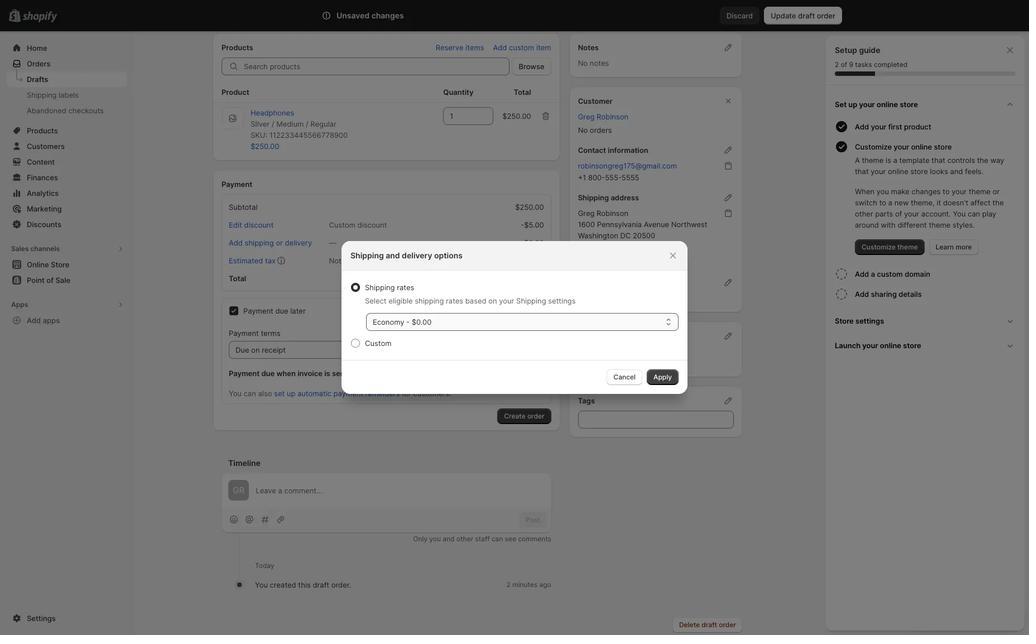 Task type: locate. For each thing, give the bounding box(es) containing it.
0 horizontal spatial due
[[262, 369, 275, 378]]

1 horizontal spatial of
[[895, 209, 902, 218]]

1 horizontal spatial you
[[877, 187, 889, 196]]

0 vertical spatial that
[[932, 156, 946, 165]]

avenue
[[644, 220, 669, 229]]

your
[[860, 100, 875, 109], [871, 122, 887, 131], [894, 142, 910, 151], [871, 167, 886, 176], [952, 187, 967, 196], [904, 209, 920, 218], [499, 296, 514, 305], [863, 341, 879, 350]]

today left at
[[351, 7, 371, 16]]

can down affect at top
[[968, 209, 981, 218]]

is
[[886, 156, 892, 165], [324, 369, 330, 378]]

1 vertical spatial and
[[386, 251, 400, 260]]

1 vertical spatial custom
[[365, 339, 392, 348]]

0 vertical spatial greg
[[298, 7, 315, 16]]

search
[[371, 11, 395, 20]]

is inside the a theme is a template that controls the way that your online store looks and feels.
[[886, 156, 892, 165]]

rates left based
[[446, 296, 463, 305]]

draft right update
[[798, 11, 815, 20]]

1 vertical spatial changes
[[912, 187, 941, 196]]

2 vertical spatial robinson
[[597, 209, 629, 218]]

learn more
[[936, 243, 972, 251]]

theme right a
[[862, 156, 884, 165]]

the up "play"
[[993, 198, 1004, 207]]

delivery left options
[[402, 251, 432, 260]]

0 horizontal spatial $0.00
[[412, 318, 432, 327]]

with
[[881, 221, 896, 229]]

/
[[272, 119, 274, 128], [306, 119, 309, 128]]

no notes
[[578, 59, 609, 68]]

draft for update
[[798, 11, 815, 20]]

2 vertical spatial can
[[492, 535, 503, 543]]

1 / from the left
[[272, 119, 274, 128]]

due
[[236, 346, 249, 355]]

shopify image
[[22, 12, 57, 23]]

shipping
[[27, 90, 57, 99], [578, 193, 609, 202], [351, 251, 384, 260], [365, 283, 395, 292], [516, 296, 546, 305]]

order up setup
[[817, 11, 836, 20]]

customize up a
[[855, 142, 892, 151]]

1 vertical spatial is
[[324, 369, 330, 378]]

custom up browse button
[[509, 43, 535, 52]]

quantity
[[443, 88, 474, 97]]

2 vertical spatial a
[[871, 270, 875, 279]]

customize inside button
[[855, 142, 892, 151]]

1 vertical spatial to
[[880, 198, 887, 207]]

to up parts
[[880, 198, 887, 207]]

1 no from the top
[[578, 59, 588, 68]]

0 horizontal spatial a
[[871, 270, 875, 279]]

not calculated
[[329, 256, 379, 265]]

shipping
[[245, 238, 274, 247], [415, 296, 444, 305]]

payment up subtotal
[[222, 180, 252, 189]]

1 horizontal spatial custom
[[877, 270, 903, 279]]

add for add shipping or delivery
[[229, 238, 243, 247]]

custom up add sharing details at the top of page
[[877, 270, 903, 279]]

you
[[877, 187, 889, 196], [430, 535, 441, 543]]

shipping down custom discount on the left top
[[351, 251, 384, 260]]

1 vertical spatial $0.00
[[412, 318, 432, 327]]

browse
[[519, 62, 545, 71]]

notes
[[578, 43, 599, 52]]

add right items
[[493, 43, 507, 52]]

0 horizontal spatial on
[[251, 346, 260, 355]]

a left new at the top right of the page
[[889, 198, 893, 207]]

today up created
[[255, 562, 274, 570]]

$250.00 down "sku:"
[[251, 142, 279, 151]]

robinson left at
[[317, 7, 349, 16]]

1 vertical spatial of
[[895, 209, 902, 218]]

/ down headphones link
[[272, 119, 274, 128]]

2 horizontal spatial you
[[953, 209, 966, 218]]

draft inside button
[[702, 621, 717, 629]]

2 / from the left
[[306, 119, 309, 128]]

notes
[[590, 59, 609, 68]]

a inside when you make changes to your theme or switch to a new theme, it doesn't affect the other parts of your account. you can play around with different theme styles.
[[889, 198, 893, 207]]

edit discount button
[[222, 217, 280, 233]]

1 vertical spatial custom
[[877, 270, 903, 279]]

$5.00
[[524, 221, 544, 229]]

1 horizontal spatial delivery
[[402, 251, 432, 260]]

0 horizontal spatial 2
[[507, 581, 511, 589]]

order inside button
[[719, 621, 736, 629]]

custom for custom
[[365, 339, 392, 348]]

timeline
[[228, 458, 261, 468]]

0 horizontal spatial rates
[[397, 283, 414, 292]]

a
[[894, 156, 898, 165], [889, 198, 893, 207], [871, 270, 875, 279]]

on inside dialog
[[489, 296, 497, 305]]

launch your online store button
[[831, 333, 1021, 358]]

1 vertical spatial due
[[262, 369, 275, 378]]

add your first product button
[[855, 117, 1021, 137]]

0 horizontal spatial custom
[[509, 43, 535, 52]]

way
[[991, 156, 1005, 165]]

robinsongreg175@gmail.com button
[[572, 158, 684, 174]]

robinson inside greg robinson no orders
[[597, 112, 629, 121]]

0 vertical spatial you
[[953, 209, 966, 218]]

cancel
[[614, 373, 636, 381]]

shipping down 800-
[[578, 193, 609, 202]]

of
[[841, 60, 848, 69], [895, 209, 902, 218]]

customize for customize your online store
[[855, 142, 892, 151]]

switch
[[855, 198, 878, 207]]

on right based
[[489, 296, 497, 305]]

1 vertical spatial delivery
[[402, 251, 432, 260]]

and inside the a theme is a template that controls the way that your online store looks and feels.
[[951, 167, 963, 176]]

$0.00 down $5.00
[[524, 238, 544, 247]]

0 vertical spatial robinson
[[317, 7, 349, 16]]

1 horizontal spatial a
[[889, 198, 893, 207]]

0 vertical spatial to
[[943, 187, 950, 196]]

$250.00
[[503, 112, 531, 121], [251, 142, 279, 151], [515, 203, 544, 212]]

custom
[[509, 43, 535, 52], [877, 270, 903, 279]]

not
[[329, 256, 341, 265]]

store down template
[[911, 167, 928, 176]]

0 vertical spatial due
[[275, 307, 288, 315]]

1 vertical spatial or
[[276, 238, 283, 247]]

on
[[489, 296, 497, 305], [251, 346, 260, 355]]

0 horizontal spatial order
[[528, 412, 545, 420]]

order for update draft order
[[817, 11, 836, 20]]

discount up add shipping or delivery
[[244, 221, 274, 229]]

0 horizontal spatial or
[[276, 238, 283, 247]]

2 vertical spatial greg
[[578, 209, 595, 218]]

setup guide
[[835, 45, 881, 55]]

1 vertical spatial -
[[406, 318, 410, 327]]

add shipping or delivery button
[[222, 235, 319, 251]]

discount up calculated
[[358, 221, 387, 229]]

abandoned
[[27, 106, 66, 115]]

first
[[889, 122, 903, 131]]

1 horizontal spatial 2
[[835, 60, 839, 69]]

orders
[[27, 59, 51, 68]]

and up shipping rates
[[386, 251, 400, 260]]

2 left 9
[[835, 60, 839, 69]]

order inside 'button'
[[817, 11, 836, 20]]

2 horizontal spatial order
[[817, 11, 836, 20]]

1 horizontal spatial other
[[855, 209, 874, 218]]

a inside the a theme is a template that controls the way that your online store looks and feels.
[[894, 156, 898, 165]]

2 horizontal spatial can
[[968, 209, 981, 218]]

custom for custom discount
[[329, 221, 356, 229]]

no
[[578, 59, 588, 68], [578, 126, 588, 135]]

your up when
[[871, 167, 886, 176]]

is left the sent.
[[324, 369, 330, 378]]

tasks
[[856, 60, 872, 69]]

and down the controls
[[951, 167, 963, 176]]

and
[[951, 167, 963, 176], [386, 251, 400, 260], [443, 535, 455, 543]]

1 horizontal spatial draft
[[702, 621, 717, 629]]

delivery inside button
[[285, 238, 312, 247]]

theme
[[862, 156, 884, 165], [969, 187, 991, 196], [929, 221, 951, 229], [898, 243, 918, 251]]

to up 'doesn't'
[[943, 187, 950, 196]]

0 vertical spatial settings
[[548, 296, 576, 305]]

1 vertical spatial a
[[889, 198, 893, 207]]

0 horizontal spatial delivery
[[285, 238, 312, 247]]

your left first
[[871, 122, 887, 131]]

other down switch
[[855, 209, 874, 218]]

2 horizontal spatial and
[[951, 167, 963, 176]]

can
[[968, 209, 981, 218], [244, 389, 256, 398], [492, 535, 503, 543]]

shipping right the eligible
[[415, 296, 444, 305]]

medium
[[276, 119, 304, 128]]

2 of 9 tasks completed
[[835, 60, 908, 69]]

your right based
[[499, 296, 514, 305]]

or up "play"
[[993, 187, 1000, 196]]

$0.00
[[524, 238, 544, 247], [412, 318, 432, 327]]

that up looks
[[932, 156, 946, 165]]

1 vertical spatial $250.00
[[251, 142, 279, 151]]

greg inside greg robinson no orders
[[578, 112, 595, 121]]

labels
[[59, 90, 79, 99]]

1 horizontal spatial can
[[492, 535, 503, 543]]

custom up —
[[329, 221, 356, 229]]

silver
[[251, 119, 270, 128]]

$0.00 down the eligible
[[412, 318, 432, 327]]

you left created
[[255, 581, 268, 590]]

shipping up select
[[365, 283, 395, 292]]

0 vertical spatial custom
[[329, 221, 356, 229]]

you right only at the left
[[430, 535, 441, 543]]

customize down "with"
[[862, 243, 896, 251]]

payment for payment due when invoice is sent.
[[229, 369, 260, 378]]

edit discount
[[229, 221, 274, 229]]

1 vertical spatial up
[[287, 389, 296, 398]]

2 vertical spatial draft
[[702, 621, 717, 629]]

a up sharing
[[871, 270, 875, 279]]

0 vertical spatial can
[[968, 209, 981, 218]]

payment for payment
[[222, 180, 252, 189]]

$250.00 up -$5.00
[[515, 203, 544, 212]]

you down 'doesn't'
[[953, 209, 966, 218]]

add for add a custom domain
[[855, 270, 869, 279]]

you inside when you make changes to your theme or switch to a new theme, it doesn't affect the other parts of your account. you can play around with different theme styles.
[[877, 187, 889, 196]]

$250.00 down browse
[[503, 112, 531, 121]]

payment down due
[[229, 369, 260, 378]]

robinson for 1600
[[597, 209, 629, 218]]

discard
[[727, 11, 753, 20]]

0 vertical spatial and
[[951, 167, 963, 176]]

other
[[855, 209, 874, 218], [457, 535, 474, 543]]

1 horizontal spatial discount
[[358, 221, 387, 229]]

total down browse
[[514, 88, 531, 97]]

total down add shipping or delivery button
[[229, 274, 246, 283]]

add down edit
[[229, 238, 243, 247]]

subtotal
[[229, 203, 258, 212]]

0 vertical spatial shipping
[[245, 238, 274, 247]]

0 horizontal spatial and
[[386, 251, 400, 260]]

pm
[[400, 7, 410, 16]]

due left when
[[262, 369, 275, 378]]

order for delete draft order
[[719, 621, 736, 629]]

/ up 112233445566778900
[[306, 119, 309, 128]]

or inside button
[[276, 238, 283, 247]]

a down 'customize your online store'
[[894, 156, 898, 165]]

0 horizontal spatial custom
[[329, 221, 356, 229]]

shipping address
[[578, 193, 639, 202]]

store inside 'customize your online store' button
[[934, 142, 952, 151]]

or
[[993, 187, 1000, 196], [276, 238, 283, 247]]

0 horizontal spatial up
[[287, 389, 296, 398]]

customize inside "element"
[[862, 243, 896, 251]]

greg left the unsaved
[[298, 7, 315, 16]]

other left staff
[[457, 535, 474, 543]]

eligible
[[389, 296, 413, 305]]

add apps
[[27, 316, 60, 325]]

greg for greg robinson no orders
[[578, 112, 595, 121]]

payment up payment terms
[[243, 307, 273, 315]]

you for you created this draft order.
[[255, 581, 268, 590]]

payment up due
[[229, 329, 259, 338]]

0 horizontal spatial shipping
[[245, 238, 274, 247]]

tags
[[578, 396, 595, 405]]

1 horizontal spatial due
[[275, 307, 288, 315]]

you left also
[[229, 389, 242, 398]]

online down template
[[888, 167, 909, 176]]

store
[[835, 317, 854, 325]]

0 horizontal spatial of
[[841, 60, 848, 69]]

2 no from the top
[[578, 126, 588, 135]]

you for you can also set up automatic payment reminders for customers.
[[229, 389, 242, 398]]

draft right "this"
[[313, 581, 329, 590]]

draft right delete
[[702, 621, 717, 629]]

the up feels.
[[978, 156, 989, 165]]

2 left 'minutes'
[[507, 581, 511, 589]]

is down 'customize your online store'
[[886, 156, 892, 165]]

1 vertical spatial greg
[[578, 112, 595, 121]]

1 horizontal spatial settings
[[856, 317, 885, 325]]

online up template
[[912, 142, 932, 151]]

delivery left —
[[285, 238, 312, 247]]

1 vertical spatial settings
[[856, 317, 885, 325]]

of left 9
[[841, 60, 848, 69]]

a inside button
[[871, 270, 875, 279]]

when
[[855, 187, 875, 196]]

0 horizontal spatial -
[[406, 318, 410, 327]]

rates up the eligible
[[397, 283, 414, 292]]

pennsylvania
[[597, 220, 642, 229]]

order inside 'button'
[[528, 412, 545, 420]]

20500
[[633, 231, 655, 240]]

product
[[904, 122, 932, 131]]

1 horizontal spatial and
[[443, 535, 455, 543]]

1 horizontal spatial order
[[719, 621, 736, 629]]

more
[[956, 243, 972, 251]]

1 horizontal spatial on
[[489, 296, 497, 305]]

create
[[504, 412, 526, 420]]

add left apps
[[27, 316, 41, 325]]

0 horizontal spatial /
[[272, 119, 274, 128]]

customize theme
[[862, 243, 918, 251]]

that down a
[[855, 167, 869, 176]]

order right create
[[528, 412, 545, 420]]

of down new at the top right of the page
[[895, 209, 902, 218]]

0 vertical spatial no
[[578, 59, 588, 68]]

discount inside edit discount button
[[244, 221, 274, 229]]

0 horizontal spatial changes
[[372, 11, 404, 20]]

add down the set up your online store
[[855, 122, 869, 131]]

sales channels button
[[7, 241, 127, 257]]

1 vertical spatial 2
[[507, 581, 511, 589]]

+1 800-555-5555
[[578, 173, 640, 182]]

you left make at the top right of page
[[877, 187, 889, 196]]

store down add your first product button
[[934, 142, 952, 151]]

2 inside setup guide 'dialog'
[[835, 60, 839, 69]]

0 vertical spatial order
[[817, 11, 836, 20]]

invoice
[[298, 369, 323, 378]]

1 vertical spatial rates
[[446, 296, 463, 305]]

1 horizontal spatial shipping
[[415, 296, 444, 305]]

drafts
[[27, 75, 48, 84]]

you for only
[[430, 535, 441, 543]]

0 vertical spatial you
[[877, 187, 889, 196]]

2 horizontal spatial a
[[894, 156, 898, 165]]

draft inside 'button'
[[798, 11, 815, 20]]

0 horizontal spatial draft
[[313, 581, 329, 590]]

ago
[[540, 581, 551, 589]]

robinson up pennsylvania
[[597, 209, 629, 218]]

shipping down drafts at top left
[[27, 90, 57, 99]]

$250.00 button
[[244, 138, 286, 154]]

customize your online store button
[[855, 137, 1021, 155]]

add right mark add sharing details as done icon
[[855, 290, 869, 299]]

0 horizontal spatial settings
[[548, 296, 576, 305]]

-$5.00
[[521, 221, 544, 229]]

can left also
[[244, 389, 256, 398]]

greg inside greg robinson 1600 pennsylvania avenue northwest washington dc 20500
[[578, 209, 595, 218]]

2 horizontal spatial draft
[[798, 11, 815, 20]]

select
[[365, 296, 387, 305]]

online down the store settings
[[880, 341, 902, 350]]

learn more link
[[929, 240, 979, 255]]

order right delete
[[719, 621, 736, 629]]

store inside set up your online store button
[[900, 100, 918, 109]]

0 vertical spatial 2
[[835, 60, 839, 69]]

discount for custom discount
[[358, 221, 387, 229]]

1 vertical spatial can
[[244, 389, 256, 398]]

due left later
[[275, 307, 288, 315]]

add right the mark add a custom domain as done image
[[855, 270, 869, 279]]

shipping down edit discount
[[245, 238, 274, 247]]

0 horizontal spatial to
[[880, 198, 887, 207]]

store settings
[[835, 317, 885, 325]]

0 vertical spatial is
[[886, 156, 892, 165]]

1 vertical spatial no
[[578, 126, 588, 135]]

shipping inside button
[[245, 238, 274, 247]]

greg down customer
[[578, 112, 595, 121]]

reserve items button
[[429, 40, 491, 55]]

see
[[505, 535, 516, 543]]

new
[[895, 198, 909, 207]]

shipping and delivery options dialog
[[0, 241, 1030, 394]]

custom down economy
[[365, 339, 392, 348]]

delivery inside dialog
[[402, 251, 432, 260]]

1 horizontal spatial changes
[[912, 187, 941, 196]]

other inside when you make changes to your theme or switch to a new theme, it doesn't affect the other parts of your account. you can play around with different theme styles.
[[855, 209, 874, 218]]

styles.
[[953, 221, 975, 229]]

the inside when you make changes to your theme or switch to a new theme, it doesn't affect the other parts of your account. you can play around with different theme styles.
[[993, 198, 1004, 207]]

the inside the a theme is a template that controls the way that your online store looks and feels.
[[978, 156, 989, 165]]

add inside button
[[855, 290, 869, 299]]

1 horizontal spatial to
[[943, 187, 950, 196]]

your up the different
[[904, 209, 920, 218]]

or down edit discount button
[[276, 238, 283, 247]]

robinson for today
[[317, 7, 349, 16]]

store up product
[[900, 100, 918, 109]]

terms
[[261, 329, 281, 338]]

greg up 1600
[[578, 209, 595, 218]]

robinson inside greg robinson 1600 pennsylvania avenue northwest washington dc 20500
[[597, 209, 629, 218]]

shipping inside dialog
[[415, 296, 444, 305]]

1 discount from the left
[[244, 221, 274, 229]]

custom inside shipping and delivery options dialog
[[365, 339, 392, 348]]

1 horizontal spatial up
[[849, 100, 858, 109]]

no inside greg robinson no orders
[[578, 126, 588, 135]]

up inside button
[[849, 100, 858, 109]]

1 vertical spatial shipping
[[415, 296, 444, 305]]

2 discount from the left
[[358, 221, 387, 229]]

no left notes
[[578, 59, 588, 68]]

reserve items
[[436, 43, 484, 52]]

order
[[817, 11, 836, 20], [528, 412, 545, 420], [719, 621, 736, 629]]

store
[[900, 100, 918, 109], [934, 142, 952, 151], [911, 167, 928, 176], [903, 341, 922, 350]]

2 for 2 minutes ago
[[507, 581, 511, 589]]

0 vertical spatial -
[[521, 221, 524, 229]]

robinson for no
[[597, 112, 629, 121]]

0 vertical spatial on
[[489, 296, 497, 305]]

store down store settings button
[[903, 341, 922, 350]]



Task type: describe. For each thing, give the bounding box(es) containing it.
of inside when you make changes to your theme or switch to a new theme, it doesn't affect the other parts of your account. you can play around with different theme styles.
[[895, 209, 902, 218]]

market
[[578, 332, 603, 341]]

0 vertical spatial rates
[[397, 283, 414, 292]]

unsaved changes
[[337, 11, 404, 20]]

draft for delete
[[702, 621, 717, 629]]

store inside the a theme is a template that controls the way that your online store looks and feels.
[[911, 167, 928, 176]]

$0.00 inside shipping and delivery options dialog
[[412, 318, 432, 327]]

add for add sharing details
[[855, 290, 869, 299]]

theme down the different
[[898, 243, 918, 251]]

sent.
[[332, 369, 350, 378]]

add your first product
[[855, 122, 932, 131]]

this
[[298, 581, 311, 590]]

1 horizontal spatial that
[[932, 156, 946, 165]]

your up 'doesn't'
[[952, 187, 967, 196]]

add a custom domain
[[855, 270, 931, 279]]

due for later
[[275, 307, 288, 315]]

create order
[[504, 412, 545, 420]]

due on receipt
[[236, 346, 286, 355]]

payment for payment due later
[[243, 307, 273, 315]]

settings link
[[7, 611, 127, 626]]

set up automatic payment reminders link
[[274, 389, 400, 398]]

online up add your first product
[[877, 100, 898, 109]]

due for when
[[262, 369, 275, 378]]

0 horizontal spatial that
[[855, 167, 869, 176]]

contact
[[578, 146, 606, 155]]

shipping and delivery options
[[351, 251, 463, 260]]

channels
[[30, 245, 60, 253]]

apply
[[654, 373, 672, 381]]

headphones
[[251, 108, 294, 117]]

0 vertical spatial $0.00
[[524, 238, 544, 247]]

1 horizontal spatial total
[[514, 88, 531, 97]]

select eligible shipping rates based on your shipping settings
[[365, 296, 576, 305]]

you for when
[[877, 187, 889, 196]]

2 vertical spatial $250.00
[[515, 203, 544, 212]]

delete
[[679, 621, 700, 629]]

around
[[855, 221, 879, 229]]

Leave a comment... text field
[[256, 485, 545, 496]]

payment due later
[[243, 307, 306, 315]]

address
[[611, 193, 639, 202]]

customers.
[[413, 389, 451, 398]]

1 vertical spatial on
[[251, 346, 260, 355]]

controls
[[948, 156, 975, 165]]

home link
[[7, 40, 127, 56]]

only
[[413, 535, 428, 543]]

reserve
[[436, 43, 464, 52]]

headphones link
[[251, 108, 294, 117]]

discount for edit discount
[[244, 221, 274, 229]]

customize your online store element
[[833, 155, 1021, 255]]

+1
[[578, 173, 586, 182]]

$)
[[647, 358, 654, 367]]

add for add your first product
[[855, 122, 869, 131]]

shipping for shipping and delivery options
[[351, 251, 384, 260]]

or inside when you make changes to your theme or switch to a new theme, it doesn't affect the other parts of your account. you can play around with different theme styles.
[[993, 187, 1000, 196]]

theme up affect at top
[[969, 187, 991, 196]]

avatar with initials g r image
[[228, 480, 249, 501]]

create order button
[[498, 409, 551, 424]]

add custom item
[[493, 43, 551, 52]]

mark add a custom domain as done image
[[835, 267, 849, 281]]

update draft order button
[[764, 7, 842, 25]]

customize for customize theme
[[862, 243, 896, 251]]

shipping for shipping labels
[[27, 90, 57, 99]]

also
[[258, 389, 272, 398]]

1 horizontal spatial today
[[351, 7, 371, 16]]

cancel button
[[607, 370, 643, 385]]

parts
[[876, 209, 893, 218]]

set
[[835, 100, 847, 109]]

headphones silver / medium / regular sku: 112233445566778900
[[251, 108, 348, 140]]

mark add sharing details as done image
[[835, 288, 849, 301]]

can inside when you make changes to your theme or switch to a new theme, it doesn't affect the other parts of your account. you can play around with different theme styles.
[[968, 209, 981, 218]]

5555
[[622, 173, 640, 182]]

set up your online store button
[[831, 92, 1021, 117]]

dc
[[621, 231, 631, 240]]

abandoned checkouts link
[[7, 103, 127, 118]]

1 vertical spatial draft
[[313, 581, 329, 590]]

store inside launch your online store button
[[903, 341, 922, 350]]

discounts link
[[7, 217, 127, 232]]

unsaved
[[337, 11, 370, 20]]

0 horizontal spatial can
[[244, 389, 256, 398]]

search button
[[353, 7, 677, 25]]

washington
[[578, 231, 618, 240]]

add sharing details
[[855, 290, 922, 299]]

browse button
[[512, 58, 551, 75]]

online inside the a theme is a template that controls the way that your online store looks and feels.
[[888, 167, 909, 176]]

0 horizontal spatial total
[[229, 274, 246, 283]]

and inside dialog
[[386, 251, 400, 260]]

edit
[[229, 221, 242, 229]]

united
[[578, 358, 601, 367]]

account.
[[922, 209, 951, 218]]

your inside the a theme is a template that controls the way that your online store looks and feels.
[[871, 167, 886, 176]]

- inside shipping and delivery options dialog
[[406, 318, 410, 327]]

greg robinson today at 2:20 pm
[[298, 7, 410, 16]]

shipping for shipping rates
[[365, 283, 395, 292]]

receipt
[[262, 346, 286, 355]]

sku:
[[251, 131, 267, 140]]

set
[[274, 389, 285, 398]]

add for add custom item
[[493, 43, 507, 52]]

information
[[608, 146, 649, 155]]

1 horizontal spatial -
[[521, 221, 524, 229]]

update draft order
[[771, 11, 836, 20]]

1 horizontal spatial rates
[[446, 296, 463, 305]]

your right launch
[[863, 341, 879, 350]]

payment for payment terms
[[229, 329, 259, 338]]

doesn't
[[943, 198, 969, 207]]

your inside shipping and delivery options dialog
[[499, 296, 514, 305]]

set up your online store
[[835, 100, 918, 109]]

united states (usd $)
[[578, 358, 654, 367]]

contact information
[[578, 146, 649, 155]]

sales
[[11, 245, 29, 253]]

your right set
[[860, 100, 875, 109]]

shipping labels
[[27, 90, 79, 99]]

comments
[[518, 535, 551, 543]]

you inside when you make changes to your theme or switch to a new theme, it doesn't affect the other parts of your account. you can play around with different theme styles.
[[953, 209, 966, 218]]

play
[[983, 209, 997, 218]]

update
[[771, 11, 797, 20]]

calculated
[[344, 256, 379, 265]]

launch
[[835, 341, 861, 350]]

reminders
[[366, 389, 400, 398]]

shipping for shipping address
[[578, 193, 609, 202]]

0 vertical spatial changes
[[372, 11, 404, 20]]

theme inside the a theme is a template that controls the way that your online store looks and feels.
[[862, 156, 884, 165]]

800-
[[588, 173, 605, 182]]

0 horizontal spatial other
[[457, 535, 474, 543]]

0 horizontal spatial is
[[324, 369, 330, 378]]

settings
[[27, 614, 56, 623]]

$250.00 inside button
[[251, 142, 279, 151]]

completed
[[874, 60, 908, 69]]

discounts
[[27, 220, 61, 229]]

you created this draft order.
[[255, 581, 351, 590]]

2 for 2 of 9 tasks completed
[[835, 60, 839, 69]]

greg for greg robinson today at 2:20 pm
[[298, 7, 315, 16]]

shipping right based
[[516, 296, 546, 305]]

based
[[466, 296, 487, 305]]

apply button
[[647, 370, 679, 385]]

1 vertical spatial today
[[255, 562, 274, 570]]

settings inside shipping and delivery options dialog
[[548, 296, 576, 305]]

your up template
[[894, 142, 910, 151]]

changes inside when you make changes to your theme or switch to a new theme, it doesn't affect the other parts of your account. you can play around with different theme styles.
[[912, 187, 941, 196]]

greg for greg robinson 1600 pennsylvania avenue northwest washington dc 20500
[[578, 209, 595, 218]]

setup guide dialog
[[826, 36, 1025, 631]]

add for add apps
[[27, 316, 41, 325]]

order.
[[331, 581, 351, 590]]

0 vertical spatial $250.00
[[503, 112, 531, 121]]

custom inside setup guide 'dialog'
[[877, 270, 903, 279]]

settings inside button
[[856, 317, 885, 325]]

add sharing details button
[[855, 284, 1021, 304]]

theme down account. on the top of the page
[[929, 221, 951, 229]]

0 vertical spatial custom
[[509, 43, 535, 52]]



Task type: vqa. For each thing, say whether or not it's contained in the screenshot.
customers
no



